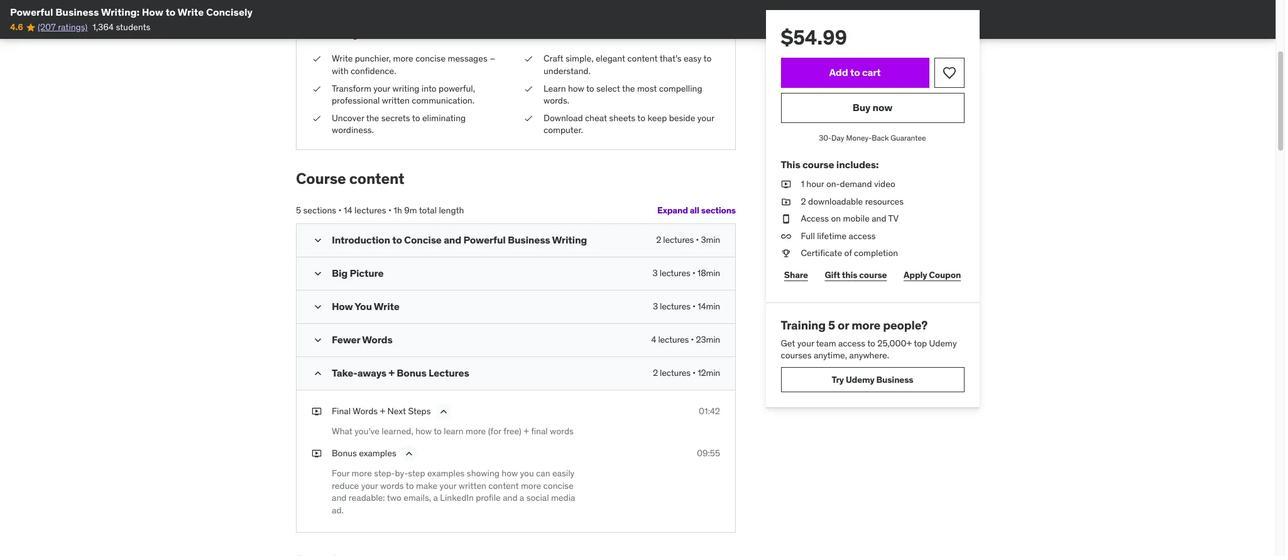 Task type: describe. For each thing, give the bounding box(es) containing it.
1 hour on-demand video
[[801, 178, 896, 190]]

xsmall image for write
[[312, 53, 322, 65]]

compelling
[[659, 83, 702, 94]]

0 vertical spatial how
[[142, 6, 163, 18]]

to inside craft simple, elegant content that's easy to understand.
[[704, 53, 712, 64]]

into
[[422, 83, 437, 94]]

lectures right 14
[[355, 205, 386, 216]]

powerful business writing: how to write concisely
[[10, 6, 253, 18]]

what for what you've learned, how to learn more (for free) + final words
[[332, 426, 352, 437]]

1 horizontal spatial bonus
[[397, 367, 426, 379]]

add to cart button
[[781, 58, 929, 88]]

1h 9m
[[394, 205, 417, 216]]

training
[[781, 318, 826, 333]]

(for
[[488, 426, 501, 437]]

download cheat sheets to keep beside your computer.
[[544, 112, 714, 136]]

easy
[[684, 53, 702, 64]]

by-
[[395, 468, 408, 480]]

how inside four more step-by-step examples showing how you can easily reduce your words to make your written content more concise and readable: two emails, a linkedin profile and a social media ad.
[[502, 468, 518, 480]]

fewer
[[332, 334, 360, 346]]

training 5 or more people? get your team access to 25,000+ top udemy courses anytime, anywhere.
[[781, 318, 957, 362]]

steps
[[408, 406, 431, 417]]

download
[[544, 112, 583, 124]]

0 horizontal spatial sections
[[303, 205, 336, 216]]

4
[[651, 334, 656, 345]]

expand all sections button
[[657, 198, 736, 224]]

1 vertical spatial bonus
[[332, 448, 357, 460]]

lectures for take-aways + bonus lectures
[[660, 367, 691, 379]]

total
[[419, 205, 437, 216]]

add
[[829, 66, 849, 79]]

30-
[[819, 133, 832, 143]]

words for fewer
[[362, 334, 393, 346]]

1,364 students
[[93, 22, 150, 33]]

to inside the add to cart button
[[851, 66, 860, 79]]

full lifetime access
[[801, 230, 876, 242]]

more left (for
[[466, 426, 486, 437]]

hide lecture description image for final words + next steps
[[437, 406, 450, 418]]

to inside the training 5 or more people? get your team access to 25,000+ top udemy courses anytime, anywhere.
[[868, 338, 876, 349]]

1 a from the left
[[433, 493, 438, 504]]

to inside four more step-by-step examples showing how you can easily reduce your words to make your written content more concise and readable: two emails, a linkedin profile and a social media ad.
[[406, 481, 414, 492]]

• for how you write
[[693, 301, 696, 312]]

xsmall image for certificate
[[781, 248, 791, 260]]

more inside the training 5 or more people? get your team access to 25,000+ top udemy courses anytime, anywhere.
[[852, 318, 881, 333]]

wordiness.
[[332, 125, 374, 136]]

25,000+
[[878, 338, 912, 349]]

learn
[[544, 83, 566, 94]]

0 vertical spatial write
[[178, 6, 204, 18]]

0 vertical spatial access
[[849, 230, 876, 242]]

two
[[387, 493, 401, 504]]

small image for how
[[312, 301, 324, 313]]

all
[[690, 205, 699, 216]]

0 vertical spatial course
[[803, 158, 835, 171]]

lectures for how you write
[[660, 301, 691, 312]]

you've
[[355, 426, 380, 437]]

course content
[[296, 169, 404, 188]]

coupon
[[929, 269, 961, 281]]

that's
[[660, 53, 682, 64]]

hide lecture description image for bonus examples
[[403, 448, 415, 461]]

and up ad.
[[332, 493, 346, 504]]

written inside four more step-by-step examples showing how you can easily reduce your words to make your written content more concise and readable: two emails, a linkedin profile and a social media ad.
[[459, 481, 486, 492]]

xsmall image for 2
[[781, 196, 791, 208]]

your inside transform your writing into powerful, professional written communication.
[[373, 83, 390, 94]]

0 vertical spatial 5
[[296, 205, 301, 216]]

the inside learn how to select the most compelling words.
[[622, 83, 635, 94]]

next
[[387, 406, 406, 417]]

big
[[332, 267, 348, 279]]

xsmall image for access
[[781, 213, 791, 225]]

09:55
[[697, 448, 720, 460]]

step
[[408, 468, 425, 480]]

2 horizontal spatial write
[[374, 300, 399, 313]]

expand
[[657, 205, 688, 216]]

more down you
[[521, 481, 541, 492]]

2 vertical spatial +
[[524, 426, 529, 437]]

30-day money-back guarantee
[[819, 133, 926, 143]]

1,364
[[93, 22, 114, 33]]

18min
[[697, 268, 720, 279]]

linkedin
[[440, 493, 474, 504]]

what for what you'll learn
[[312, 21, 350, 41]]

take-aways + bonus lectures
[[332, 367, 469, 379]]

0 vertical spatial 2
[[801, 196, 806, 207]]

certificate of completion
[[801, 248, 898, 259]]

craft simple, elegant content that's easy to understand.
[[544, 53, 712, 77]]

small image for take-
[[312, 367, 324, 380]]

take-
[[332, 367, 357, 379]]

hour
[[807, 178, 825, 190]]

anywhere.
[[850, 350, 890, 362]]

1 vertical spatial how
[[332, 300, 353, 313]]

to right writing:
[[166, 6, 176, 18]]

step-
[[374, 468, 395, 480]]

to inside uncover the secrets to eliminating wordiness.
[[412, 112, 420, 124]]

• for fewer words
[[691, 334, 694, 345]]

xsmall image for learn
[[523, 83, 534, 95]]

team
[[816, 338, 837, 349]]

cart
[[862, 66, 881, 79]]

video
[[874, 178, 896, 190]]

words for final
[[353, 406, 378, 417]]

this
[[842, 269, 858, 281]]

udemy inside the training 5 or more people? get your team access to 25,000+ top udemy courses anytime, anywhere.
[[929, 338, 957, 349]]

you
[[355, 300, 372, 313]]

small image for introduction
[[312, 234, 324, 247]]

introduction
[[332, 234, 390, 246]]

0 vertical spatial business
[[55, 6, 99, 18]]

1 vertical spatial business
[[508, 234, 550, 246]]

aways
[[357, 367, 386, 379]]

emails,
[[404, 493, 431, 504]]

to inside learn how to select the most compelling words.
[[586, 83, 594, 94]]

how you write
[[332, 300, 399, 313]]

access
[[801, 213, 829, 224]]

more down bonus examples at the bottom of the page
[[352, 468, 372, 480]]

xsmall image for download
[[523, 112, 534, 125]]

day
[[832, 133, 845, 143]]

understand.
[[544, 65, 591, 77]]

2 a from the left
[[520, 493, 524, 504]]

secrets
[[381, 112, 410, 124]]

and right profile
[[503, 493, 518, 504]]

0 horizontal spatial how
[[416, 426, 432, 437]]

concisely
[[206, 6, 253, 18]]

1 vertical spatial learn
[[444, 426, 464, 437]]

• left 14
[[338, 205, 342, 216]]

tv
[[889, 213, 899, 224]]

final words + next steps
[[332, 406, 431, 417]]

craft
[[544, 53, 563, 64]]

2 for introduction to concise and powerful business writing
[[656, 234, 661, 246]]

transform your writing into powerful, professional written communication.
[[332, 83, 475, 106]]

share button
[[781, 263, 812, 288]]

big picture
[[332, 267, 384, 279]]

4 lectures • 23min
[[651, 334, 720, 345]]

14min
[[698, 301, 720, 312]]

easily
[[552, 468, 575, 480]]

completion
[[854, 248, 898, 259]]

picture
[[350, 267, 384, 279]]

writing
[[392, 83, 419, 94]]

anytime,
[[814, 350, 848, 362]]

lectures for introduction to concise and powerful business writing
[[663, 234, 694, 246]]

3 lectures • 18min
[[653, 268, 720, 279]]

small image for big
[[312, 268, 324, 280]]

• for introduction to concise and powerful business writing
[[696, 234, 699, 246]]

xsmall image for transform
[[312, 83, 322, 95]]

sheets
[[609, 112, 635, 124]]

try
[[832, 374, 844, 386]]

lectures for big picture
[[660, 268, 690, 279]]



Task type: vqa. For each thing, say whether or not it's contained in the screenshot.
"3,549 results" status
no



Task type: locate. For each thing, give the bounding box(es) containing it.
messages
[[448, 53, 488, 64]]

content inside craft simple, elegant content that's easy to understand.
[[627, 53, 658, 64]]

small image left big
[[312, 268, 324, 280]]

courses
[[781, 350, 812, 362]]

5 inside the training 5 or more people? get your team access to 25,000+ top udemy courses anytime, anywhere.
[[829, 318, 836, 333]]

content inside four more step-by-step examples showing how you can easily reduce your words to make your written content more concise and readable: two emails, a linkedin profile and a social media ad.
[[489, 481, 519, 492]]

writing:
[[101, 6, 140, 18]]

2 horizontal spatial business
[[877, 374, 914, 386]]

1 small image from the top
[[312, 268, 324, 280]]

certificate
[[801, 248, 843, 259]]

• left 1h 9m
[[388, 205, 392, 216]]

and left tv
[[872, 213, 887, 224]]

elegant
[[596, 53, 625, 64]]

expand all sections
[[657, 205, 736, 216]]

communication.
[[412, 95, 475, 106]]

1 horizontal spatial a
[[520, 493, 524, 504]]

xsmall image left learn
[[523, 83, 534, 95]]

2 vertical spatial small image
[[312, 367, 324, 380]]

to up the anywhere. at the bottom right
[[868, 338, 876, 349]]

you'll
[[353, 21, 390, 41]]

free)
[[503, 426, 521, 437]]

concise up media
[[543, 481, 574, 492]]

xsmall image left 1
[[781, 178, 791, 191]]

+ for next
[[380, 406, 385, 417]]

access inside the training 5 or more people? get your team access to 25,000+ top udemy courses anytime, anywhere.
[[839, 338, 866, 349]]

buy
[[853, 101, 871, 114]]

lectures left 18min
[[660, 268, 690, 279]]

1 horizontal spatial concise
[[543, 481, 574, 492]]

how inside learn how to select the most compelling words.
[[568, 83, 584, 94]]

xsmall image
[[312, 53, 322, 65], [523, 83, 534, 95], [523, 112, 534, 125], [781, 178, 791, 191], [781, 230, 791, 243], [781, 248, 791, 260], [312, 448, 322, 461]]

1 horizontal spatial content
[[489, 481, 519, 492]]

more up the writing
[[393, 53, 413, 64]]

1 small image from the top
[[312, 234, 324, 247]]

the inside uncover the secrets to eliminating wordiness.
[[366, 112, 379, 124]]

14
[[344, 205, 352, 216]]

•
[[338, 205, 342, 216], [388, 205, 392, 216], [696, 234, 699, 246], [692, 268, 695, 279], [693, 301, 696, 312], [691, 334, 694, 345], [693, 367, 696, 379]]

+ left next on the bottom left of page
[[380, 406, 385, 417]]

to inside download cheat sheets to keep beside your computer.
[[637, 112, 645, 124]]

how down understand.
[[568, 83, 584, 94]]

this
[[781, 158, 801, 171]]

0 horizontal spatial course
[[803, 158, 835, 171]]

lectures for fewer words
[[658, 334, 689, 345]]

course up hour
[[803, 158, 835, 171]]

1 3 from the top
[[653, 268, 658, 279]]

0 vertical spatial what
[[312, 21, 350, 41]]

written inside transform your writing into powerful, professional written communication.
[[382, 95, 410, 106]]

your up courses
[[798, 338, 815, 349]]

3 for big picture
[[653, 268, 658, 279]]

course down completion
[[860, 269, 887, 281]]

1 vertical spatial content
[[349, 169, 404, 188]]

resources
[[865, 196, 904, 207]]

3 for how you write
[[653, 301, 658, 312]]

words up two
[[380, 481, 404, 492]]

gift this course link
[[822, 263, 891, 288]]

business
[[55, 6, 99, 18], [508, 234, 550, 246], [877, 374, 914, 386]]

1 vertical spatial course
[[860, 269, 887, 281]]

1 horizontal spatial words
[[550, 426, 574, 437]]

$54.99
[[781, 25, 847, 50]]

0 vertical spatial concise
[[415, 53, 446, 64]]

writing
[[552, 234, 587, 246]]

concise inside write punchier, more concise messages – with confidence.
[[415, 53, 446, 64]]

0 vertical spatial how
[[568, 83, 584, 94]]

2 lectures • 12min
[[653, 367, 720, 379]]

xsmall image for full
[[781, 230, 791, 243]]

small image for fewer
[[312, 334, 324, 347]]

your down confidence.
[[373, 83, 390, 94]]

0 vertical spatial written
[[382, 95, 410, 106]]

final
[[531, 426, 548, 437]]

1 vertical spatial words
[[380, 481, 404, 492]]

• left 18min
[[692, 268, 695, 279]]

to left cart
[[851, 66, 860, 79]]

• left 3min
[[696, 234, 699, 246]]

2 small image from the top
[[312, 334, 324, 347]]

2 down 4
[[653, 367, 658, 379]]

beside
[[669, 112, 695, 124]]

sections right all
[[701, 205, 736, 216]]

what left the 'you'll'
[[312, 21, 350, 41]]

0 vertical spatial 3
[[653, 268, 658, 279]]

0 vertical spatial udemy
[[929, 338, 957, 349]]

0 vertical spatial small image
[[312, 234, 324, 247]]

cheat
[[585, 112, 607, 124]]

23min
[[696, 334, 720, 345]]

a left social
[[520, 493, 524, 504]]

1 horizontal spatial +
[[389, 367, 395, 379]]

0 horizontal spatial udemy
[[846, 374, 875, 386]]

1 horizontal spatial examples
[[427, 468, 465, 480]]

1 horizontal spatial business
[[508, 234, 550, 246]]

make
[[416, 481, 438, 492]]

money-
[[847, 133, 872, 143]]

• for take-aways + bonus lectures
[[693, 367, 696, 379]]

the left secrets
[[366, 112, 379, 124]]

1 vertical spatial udemy
[[846, 374, 875, 386]]

the
[[622, 83, 635, 94], [366, 112, 379, 124]]

0 vertical spatial powerful
[[10, 6, 53, 18]]

0 vertical spatial learn
[[393, 21, 429, 41]]

0 horizontal spatial +
[[380, 406, 385, 417]]

demand
[[840, 178, 872, 190]]

2 vertical spatial business
[[877, 374, 914, 386]]

lectures right 4
[[658, 334, 689, 345]]

how
[[568, 83, 584, 94], [416, 426, 432, 437], [502, 468, 518, 480]]

get
[[781, 338, 796, 349]]

words
[[550, 426, 574, 437], [380, 481, 404, 492]]

showing
[[467, 468, 500, 480]]

of
[[845, 248, 852, 259]]

to right secrets
[[412, 112, 420, 124]]

0 vertical spatial words
[[362, 334, 393, 346]]

top
[[914, 338, 927, 349]]

content up '5 sections • 14 lectures • 1h 9m total length'
[[349, 169, 404, 188]]

learn up write punchier, more concise messages – with confidence.
[[393, 21, 429, 41]]

0 horizontal spatial business
[[55, 6, 99, 18]]

1 vertical spatial how
[[416, 426, 432, 437]]

select
[[596, 83, 620, 94]]

write inside write punchier, more concise messages – with confidence.
[[332, 53, 353, 64]]

1 vertical spatial small image
[[312, 301, 324, 313]]

access down mobile
[[849, 230, 876, 242]]

hide lecture description image
[[437, 406, 450, 418], [403, 448, 415, 461]]

1 vertical spatial hide lecture description image
[[403, 448, 415, 461]]

3min
[[701, 234, 720, 246]]

2 down 1
[[801, 196, 806, 207]]

mobile
[[843, 213, 870, 224]]

1 horizontal spatial sections
[[701, 205, 736, 216]]

xsmall image for uncover
[[312, 112, 322, 125]]

to left the select on the left of page
[[586, 83, 594, 94]]

1 horizontal spatial course
[[860, 269, 887, 281]]

1 vertical spatial small image
[[312, 334, 324, 347]]

write
[[178, 6, 204, 18], [332, 53, 353, 64], [374, 300, 399, 313]]

+
[[389, 367, 395, 379], [380, 406, 385, 417], [524, 426, 529, 437]]

small image left take-
[[312, 367, 324, 380]]

0 horizontal spatial concise
[[415, 53, 446, 64]]

2 downloadable resources
[[801, 196, 904, 207]]

0 vertical spatial the
[[622, 83, 635, 94]]

how down steps at the left of the page
[[416, 426, 432, 437]]

try udemy business
[[832, 374, 914, 386]]

3 up 4
[[653, 301, 658, 312]]

written down the writing
[[382, 95, 410, 106]]

3
[[653, 268, 658, 279], [653, 301, 658, 312]]

0 horizontal spatial examples
[[359, 448, 396, 460]]

xsmall image left download
[[523, 112, 534, 125]]

xsmall image left the 'full'
[[781, 230, 791, 243]]

2 vertical spatial content
[[489, 481, 519, 492]]

2 horizontal spatial content
[[627, 53, 658, 64]]

2 vertical spatial 2
[[653, 367, 658, 379]]

sections inside expand all sections "dropdown button"
[[701, 205, 736, 216]]

1 vertical spatial powerful
[[464, 234, 506, 246]]

words right fewer
[[362, 334, 393, 346]]

1 vertical spatial what
[[332, 426, 352, 437]]

concise up into
[[415, 53, 446, 64]]

your up readable:
[[361, 481, 378, 492]]

xsmall image for 1
[[781, 178, 791, 191]]

1 vertical spatial 2
[[656, 234, 661, 246]]

0 horizontal spatial words
[[380, 481, 404, 492]]

0 vertical spatial hide lecture description image
[[437, 406, 450, 418]]

write punchier, more concise messages – with confidence.
[[332, 53, 495, 77]]

to left "concise"
[[392, 234, 402, 246]]

small image
[[312, 234, 324, 247], [312, 334, 324, 347], [312, 367, 324, 380]]

xsmall image left bonus examples at the bottom of the page
[[312, 448, 322, 461]]

udemy inside try udemy business link
[[846, 374, 875, 386]]

how up students
[[142, 6, 163, 18]]

xsmall image left with
[[312, 53, 322, 65]]

xsmall image down this
[[781, 196, 791, 208]]

0 vertical spatial examples
[[359, 448, 396, 460]]

lectures
[[355, 205, 386, 216], [663, 234, 694, 246], [660, 268, 690, 279], [660, 301, 691, 312], [658, 334, 689, 345], [660, 367, 691, 379]]

learned,
[[382, 426, 413, 437]]

bonus up "four"
[[332, 448, 357, 460]]

your inside the training 5 or more people? get your team access to 25,000+ top udemy courses anytime, anywhere.
[[798, 338, 815, 349]]

your right beside
[[697, 112, 714, 124]]

xsmall image left final
[[312, 406, 322, 418]]

0 horizontal spatial written
[[382, 95, 410, 106]]

media
[[551, 493, 575, 504]]

0 horizontal spatial a
[[433, 493, 438, 504]]

add to cart
[[829, 66, 881, 79]]

0 vertical spatial small image
[[312, 268, 324, 280]]

1 vertical spatial 3
[[653, 301, 658, 312]]

your
[[373, 83, 390, 94], [697, 112, 714, 124], [798, 338, 815, 349], [361, 481, 378, 492], [440, 481, 457, 492]]

5 down course
[[296, 205, 301, 216]]

examples up 'step-'
[[359, 448, 396, 460]]

introduction to concise and powerful business writing
[[332, 234, 587, 246]]

examples inside four more step-by-step examples showing how you can easily reduce your words to make your written content more concise and readable: two emails, a linkedin profile and a social media ad.
[[427, 468, 465, 480]]

1 vertical spatial words
[[353, 406, 378, 417]]

can
[[536, 468, 550, 480]]

concise inside four more step-by-step examples showing how you can easily reduce your words to make your written content more concise and readable: two emails, a linkedin profile and a social media ad.
[[543, 481, 574, 492]]

how left you
[[502, 468, 518, 480]]

5 left or
[[829, 318, 836, 333]]

2 3 from the top
[[653, 301, 658, 312]]

how
[[142, 6, 163, 18], [332, 300, 353, 313]]

0 vertical spatial bonus
[[397, 367, 426, 379]]

powerful up 4.6 on the top left of the page
[[10, 6, 53, 18]]

words up you've
[[353, 406, 378, 417]]

on-
[[827, 178, 840, 190]]

2 down expand
[[656, 234, 661, 246]]

1 vertical spatial the
[[366, 112, 379, 124]]

1 vertical spatial examples
[[427, 468, 465, 480]]

3 up 3 lectures • 14min
[[653, 268, 658, 279]]

udemy
[[929, 338, 957, 349], [846, 374, 875, 386]]

uncover
[[332, 112, 364, 124]]

xsmall image up share
[[781, 248, 791, 260]]

full
[[801, 230, 815, 242]]

1 vertical spatial access
[[839, 338, 866, 349]]

examples
[[359, 448, 396, 460], [427, 468, 465, 480]]

0 horizontal spatial content
[[349, 169, 404, 188]]

0 vertical spatial +
[[389, 367, 395, 379]]

+ for bonus
[[389, 367, 395, 379]]

hide lecture description image up the by-
[[403, 448, 415, 461]]

sections
[[303, 205, 336, 216], [701, 205, 736, 216]]

learn left (for
[[444, 426, 464, 437]]

small image left "you"
[[312, 301, 324, 313]]

most
[[637, 83, 657, 94]]

students
[[116, 22, 150, 33]]

1 horizontal spatial write
[[332, 53, 353, 64]]

0 horizontal spatial write
[[178, 6, 204, 18]]

2 lectures • 3min
[[656, 234, 720, 246]]

1 horizontal spatial how
[[332, 300, 353, 313]]

access
[[849, 230, 876, 242], [839, 338, 866, 349]]

professional
[[332, 95, 380, 106]]

learn how to select the most compelling words.
[[544, 83, 702, 106]]

+ left final
[[524, 426, 529, 437]]

content up profile
[[489, 481, 519, 492]]

1
[[801, 178, 805, 190]]

and down length
[[444, 234, 461, 246]]

to right easy
[[704, 53, 712, 64]]

xsmall image left uncover
[[312, 112, 322, 125]]

access on mobile and tv
[[801, 213, 899, 224]]

learn
[[393, 21, 429, 41], [444, 426, 464, 437]]

0 vertical spatial words
[[550, 426, 574, 437]]

• for big picture
[[692, 268, 695, 279]]

lectures down expand
[[663, 234, 694, 246]]

1 horizontal spatial learn
[[444, 426, 464, 437]]

2 for take-aways + bonus lectures
[[653, 367, 658, 379]]

to left keep
[[637, 112, 645, 124]]

xsmall image left craft
[[523, 53, 534, 65]]

1 horizontal spatial 5
[[829, 318, 836, 333]]

1 horizontal spatial how
[[502, 468, 518, 480]]

0 horizontal spatial how
[[142, 6, 163, 18]]

2 vertical spatial write
[[374, 300, 399, 313]]

what down final
[[332, 426, 352, 437]]

xsmall image for craft
[[523, 53, 534, 65]]

0 horizontal spatial hide lecture description image
[[403, 448, 415, 461]]

0 horizontal spatial 5
[[296, 205, 301, 216]]

a down make
[[433, 493, 438, 504]]

access down or
[[839, 338, 866, 349]]

written down showing
[[459, 481, 486, 492]]

bonus
[[397, 367, 426, 379], [332, 448, 357, 460]]

xsmall image
[[523, 53, 534, 65], [312, 83, 322, 95], [312, 112, 322, 125], [781, 196, 791, 208], [781, 213, 791, 225], [312, 406, 322, 418]]

guarantee
[[891, 133, 926, 143]]

sections left 14
[[303, 205, 336, 216]]

2 horizontal spatial +
[[524, 426, 529, 437]]

0 horizontal spatial bonus
[[332, 448, 357, 460]]

share
[[785, 269, 808, 281]]

lectures
[[429, 367, 469, 379]]

your up linkedin on the bottom of the page
[[440, 481, 457, 492]]

concise
[[404, 234, 442, 246]]

length
[[439, 205, 464, 216]]

buy now button
[[781, 93, 965, 123]]

• left 12min
[[693, 367, 696, 379]]

1 horizontal spatial powerful
[[464, 234, 506, 246]]

1 vertical spatial concise
[[543, 481, 574, 492]]

• left 14min
[[693, 301, 696, 312]]

lectures left 14min
[[660, 301, 691, 312]]

1 vertical spatial 5
[[829, 318, 836, 333]]

uncover the secrets to eliminating wordiness.
[[332, 112, 466, 136]]

apply
[[904, 269, 928, 281]]

concise
[[415, 53, 446, 64], [543, 481, 574, 492]]

3 small image from the top
[[312, 367, 324, 380]]

a
[[433, 493, 438, 504], [520, 493, 524, 504]]

business down the anywhere. at the bottom right
[[877, 374, 914, 386]]

small image left introduction
[[312, 234, 324, 247]]

0 horizontal spatial the
[[366, 112, 379, 124]]

–
[[490, 53, 495, 64]]

words inside four more step-by-step examples showing how you can easily reduce your words to make your written content more concise and readable: two emails, a linkedin profile and a social media ad.
[[380, 481, 404, 492]]

1 vertical spatial written
[[459, 481, 486, 492]]

apply coupon button
[[901, 263, 965, 288]]

content left that's
[[627, 53, 658, 64]]

• left the "23min"
[[691, 334, 694, 345]]

business up ratings)
[[55, 6, 99, 18]]

xsmall image left access
[[781, 213, 791, 225]]

ratings)
[[58, 22, 88, 33]]

to right learned,
[[434, 426, 442, 437]]

wishlist image
[[942, 65, 957, 80]]

2 horizontal spatial how
[[568, 83, 584, 94]]

xsmall image left transform
[[312, 83, 322, 95]]

1 horizontal spatial udemy
[[929, 338, 957, 349]]

small image
[[312, 268, 324, 280], [312, 301, 324, 313]]

hide lecture description image up what you've learned, how to learn more (for free) + final words
[[437, 406, 450, 418]]

0 horizontal spatial powerful
[[10, 6, 53, 18]]

1 horizontal spatial the
[[622, 83, 635, 94]]

confidence.
[[351, 65, 396, 77]]

to down the 'step'
[[406, 481, 414, 492]]

1 horizontal spatial written
[[459, 481, 486, 492]]

2 small image from the top
[[312, 301, 324, 313]]

your inside download cheat sheets to keep beside your computer.
[[697, 112, 714, 124]]

bonus left lectures
[[397, 367, 426, 379]]

more inside write punchier, more concise messages – with confidence.
[[393, 53, 413, 64]]

write right "you"
[[374, 300, 399, 313]]

small image left fewer
[[312, 334, 324, 347]]

0 vertical spatial content
[[627, 53, 658, 64]]

write up with
[[332, 53, 353, 64]]

1 vertical spatial +
[[380, 406, 385, 417]]

1 vertical spatial write
[[332, 53, 353, 64]]

words right final
[[550, 426, 574, 437]]

2 vertical spatial how
[[502, 468, 518, 480]]

or
[[838, 318, 849, 333]]

1 horizontal spatial hide lecture description image
[[437, 406, 450, 418]]

+ right aways
[[389, 367, 395, 379]]



